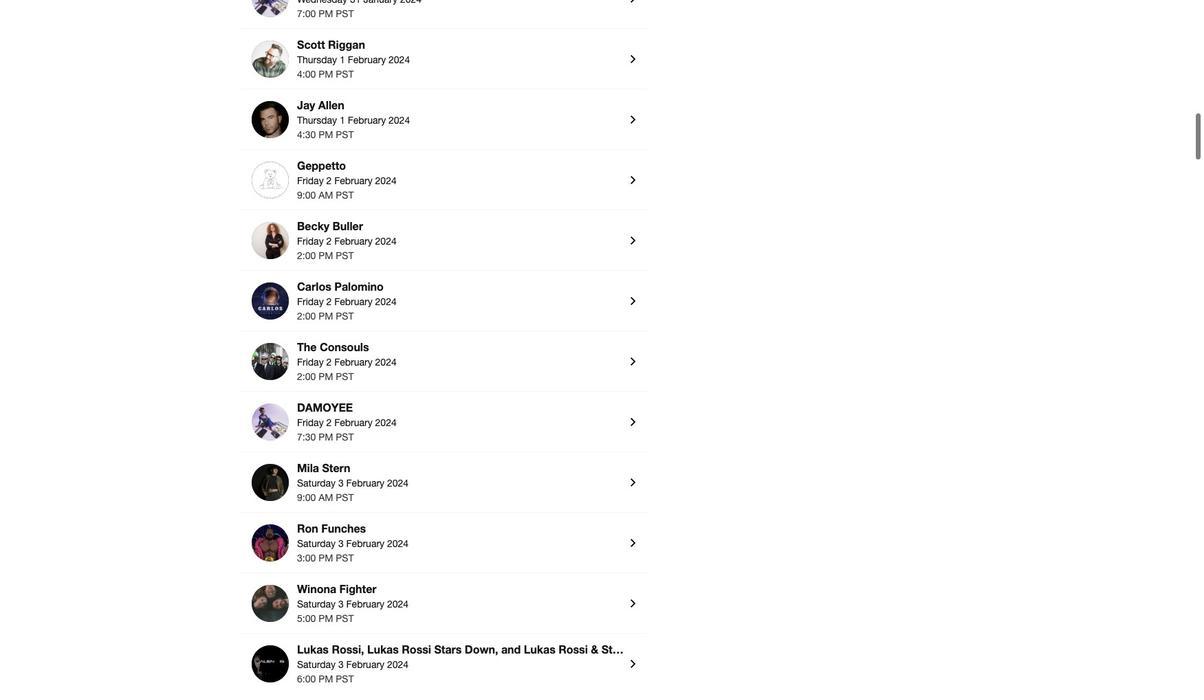 Task type: locate. For each thing, give the bounding box(es) containing it.
thursday for scott
[[297, 54, 337, 65]]

pst
[[336, 8, 354, 19], [336, 69, 354, 80], [336, 129, 354, 140], [336, 190, 354, 201], [336, 250, 354, 261], [336, 311, 354, 322], [336, 371, 354, 382], [336, 432, 354, 443], [336, 492, 354, 503], [336, 553, 354, 564], [336, 613, 354, 624], [336, 674, 354, 685]]

3 down fighter
[[338, 599, 344, 610]]

stars left down,
[[434, 643, 462, 656]]

lukas rossi, lukas rossi stars down, and lukas rossi & stars down 7 saturday 3 february 2024 6:00 pm pst
[[297, 643, 672, 685]]

thursday down scott
[[297, 54, 337, 65]]

friday down the
[[297, 357, 324, 368]]

1 horizontal spatial rossi
[[559, 643, 588, 656]]

loopcore live with damoyee image
[[252, 404, 289, 441]]

february down riggan
[[348, 54, 386, 65]]

1 am from the top
[[319, 190, 333, 201]]

saturday inside the winona fighter saturday 3 february 2024 5:00 pm pst
[[297, 599, 336, 610]]

2024 inside scott riggan thursday 1 february 2024 4:00 pm pst
[[389, 54, 410, 65]]

2 down damoyee
[[326, 417, 332, 428]]

2 stars from the left
[[602, 643, 629, 656]]

2024 inside ron funches saturday 3 february 2024 3:00 pm pst
[[387, 538, 409, 549]]

friday inside geppetto friday 2 february 2024 9:00 am pst
[[297, 175, 324, 186]]

pm for the
[[319, 371, 333, 382]]

am
[[319, 190, 333, 201], [319, 492, 333, 503]]

3 for stern
[[338, 478, 344, 489]]

pst down allen
[[336, 129, 354, 140]]

pm right the 5:00
[[319, 613, 333, 624]]

2 1 from the top
[[340, 115, 345, 126]]

1 vertical spatial 1
[[340, 115, 345, 126]]

1 friday from the top
[[297, 175, 324, 186]]

stars
[[434, 643, 462, 656], [602, 643, 629, 656]]

pm inside the consouls friday 2 february 2024 2:00 pm pst
[[319, 371, 333, 382]]

2024 inside 'lukas rossi, lukas rossi stars down, and lukas rossi & stars down 7 saturday 3 february 2024 6:00 pm pst'
[[387, 659, 409, 670]]

thursday inside scott riggan thursday 1 february 2024 4:00 pm pst
[[297, 54, 337, 65]]

pm down carlos
[[319, 311, 333, 322]]

february inside jay allen thursday 1 february 2024 4:30 pm pst
[[348, 115, 386, 126]]

2 inside the consouls friday 2 february 2024 2:00 pm pst
[[326, 357, 332, 368]]

0 vertical spatial am
[[319, 190, 333, 201]]

2024 for allen
[[389, 115, 410, 126]]

4 2 from the top
[[326, 357, 332, 368]]

3 inside 'lukas rossi, lukas rossi stars down, and lukas rossi & stars down 7 saturday 3 february 2024 6:00 pm pst'
[[338, 659, 344, 670]]

2024 inside the winona fighter saturday 3 february 2024 5:00 pm pst
[[387, 599, 409, 610]]

saturday inside mila stern saturday 3 february 2024 9:00 am pst
[[297, 478, 336, 489]]

february for fighter
[[346, 599, 384, 610]]

3 2:00 from the top
[[297, 371, 316, 382]]

rossi left down,
[[402, 643, 431, 656]]

1 2:00 from the top
[[297, 250, 316, 261]]

jay
[[297, 98, 315, 111]]

4:30
[[297, 129, 316, 140]]

february inside becky buller friday 2 february 2024 2:00 pm pst
[[334, 236, 373, 247]]

am down geppetto
[[319, 190, 333, 201]]

12 pst from the top
[[336, 674, 354, 685]]

pm up damoyee
[[319, 371, 333, 382]]

pm for ron
[[319, 553, 333, 564]]

2 friday from the top
[[297, 236, 324, 247]]

the consouls friday 2 february 2024 2:00 pm pst
[[297, 340, 397, 382]]

2 down geppetto
[[326, 175, 332, 186]]

2 down becky
[[326, 236, 332, 247]]

3 pst from the top
[[336, 129, 354, 140]]

pm right 4:30
[[319, 129, 333, 140]]

3 down funches in the bottom left of the page
[[338, 538, 344, 549]]

3 inside mila stern saturday 3 february 2024 9:00 am pst
[[338, 478, 344, 489]]

2024 for funches
[[387, 538, 409, 549]]

fighter
[[339, 582, 377, 595]]

10 pst from the top
[[336, 553, 354, 564]]

stern
[[322, 461, 350, 474]]

pm right 6:00 on the bottom left
[[319, 674, 333, 685]]

pm for becky
[[319, 250, 333, 261]]

becky buller friday 2 february 2024 2:00 pm pst
[[297, 219, 397, 261]]

friday inside carlos palomino friday 2 february 2024 2:00 pm pst
[[297, 296, 324, 307]]

9:00 inside geppetto friday 2 february 2024 9:00 am pst
[[297, 190, 316, 201]]

friday inside the consouls friday 2 february 2024 2:00 pm pst
[[297, 357, 324, 368]]

february inside the winona fighter saturday 3 february 2024 5:00 pm pst
[[346, 599, 384, 610]]

consouls
[[320, 340, 369, 353]]

2024
[[389, 54, 410, 65], [389, 115, 410, 126], [375, 175, 397, 186], [375, 236, 397, 247], [375, 296, 397, 307], [375, 357, 397, 368], [375, 417, 397, 428], [387, 478, 409, 489], [387, 538, 409, 549], [387, 599, 409, 610], [387, 659, 409, 670]]

february down fighter
[[346, 599, 384, 610]]

1 vertical spatial thursday
[[297, 115, 337, 126]]

9:00 up becky
[[297, 190, 316, 201]]

2 pm from the top
[[319, 69, 333, 80]]

2 pst from the top
[[336, 69, 354, 80]]

5 2 from the top
[[326, 417, 332, 428]]

geppetto friday 2 february 2024 9:00 am pst
[[297, 159, 397, 201]]

thursday for jay
[[297, 115, 337, 126]]

pm
[[319, 8, 333, 19], [319, 69, 333, 80], [319, 129, 333, 140], [319, 250, 333, 261], [319, 311, 333, 322], [319, 371, 333, 382], [319, 432, 333, 443], [319, 553, 333, 564], [319, 613, 333, 624], [319, 674, 333, 685]]

pm inside scott riggan thursday 1 february 2024 4:00 pm pst
[[319, 69, 333, 80]]

2:00 down becky
[[297, 250, 316, 261]]

saturday inside ron funches saturday 3 february 2024 3:00 pm pst
[[297, 538, 336, 549]]

1 horizontal spatial lukas
[[367, 643, 399, 656]]

2 for buller
[[326, 236, 332, 247]]

3 down rossi,
[[338, 659, 344, 670]]

february up geppetto friday 2 february 2024 9:00 am pst
[[348, 115, 386, 126]]

3 saturday from the top
[[297, 599, 336, 610]]

hello from the magic tavern image
[[252, 525, 289, 562]]

february inside the consouls friday 2 february 2024 2:00 pm pst
[[334, 357, 373, 368]]

pst up buller
[[336, 190, 354, 201]]

1 rossi from the left
[[402, 643, 431, 656]]

1 3 from the top
[[338, 478, 344, 489]]

pst up rossi,
[[336, 613, 354, 624]]

1 for riggan
[[340, 54, 345, 65]]

thursday up 4:30
[[297, 115, 337, 126]]

2 thursday from the top
[[297, 115, 337, 126]]

1 inside jay allen thursday 1 february 2024 4:30 pm pst
[[340, 115, 345, 126]]

11 pst from the top
[[336, 613, 354, 624]]

1 down allen
[[340, 115, 345, 126]]

3 down stern
[[338, 478, 344, 489]]

pm for scott
[[319, 69, 333, 80]]

pst down riggan
[[336, 69, 354, 80]]

3 for funches
[[338, 538, 344, 549]]

lukas
[[297, 643, 329, 656], [367, 643, 399, 656], [524, 643, 556, 656]]

february down rossi,
[[346, 659, 384, 670]]

pm inside becky buller friday 2 february 2024 2:00 pm pst
[[319, 250, 333, 261]]

2 2:00 from the top
[[297, 311, 316, 322]]

1 9:00 from the top
[[297, 190, 316, 201]]

2 down carlos
[[326, 296, 332, 307]]

2024 for buller
[[375, 236, 397, 247]]

10 pm from the top
[[319, 674, 333, 685]]

ron
[[297, 522, 318, 535]]

3 friday from the top
[[297, 296, 324, 307]]

winona
[[297, 582, 336, 595]]

1 vertical spatial 2:00
[[297, 311, 316, 322]]

4 pm from the top
[[319, 250, 333, 261]]

pm down becky
[[319, 250, 333, 261]]

allen
[[318, 98, 344, 111]]

pst inside scott riggan thursday 1 february 2024 4:00 pm pst
[[336, 69, 354, 80]]

pst down buller
[[336, 250, 354, 261]]

6:00
[[297, 674, 316, 685]]

carlos palomino friday 2 february 2024 2:00 pm pst
[[297, 280, 397, 322]]

9:00 down mila
[[297, 492, 316, 503]]

9 pm from the top
[[319, 613, 333, 624]]

february inside damoyee friday 2 february 2024 7:30 pm pst
[[334, 417, 373, 428]]

saturday down mila
[[297, 478, 336, 489]]

2 inside damoyee friday 2 february 2024 7:30 pm pst
[[326, 417, 332, 428]]

february down geppetto
[[334, 175, 373, 186]]

february inside ron funches saturday 3 february 2024 3:00 pm pst
[[346, 538, 384, 549]]

1 down riggan
[[340, 54, 345, 65]]

pst down funches in the bottom left of the page
[[336, 553, 354, 564]]

friday for carlos
[[297, 296, 324, 307]]

thursday
[[297, 54, 337, 65], [297, 115, 337, 126]]

lukas right rossi,
[[367, 643, 399, 656]]

lukas up 6:00 on the bottom left
[[297, 643, 329, 656]]

2:00 up the
[[297, 311, 316, 322]]

pm inside carlos palomino friday 2 february 2024 2:00 pm pst
[[319, 311, 333, 322]]

2:00 down the
[[297, 371, 316, 382]]

7
[[666, 643, 672, 656]]

0 vertical spatial thursday
[[297, 54, 337, 65]]

pst up consouls
[[336, 311, 354, 322]]

1 stars from the left
[[434, 643, 462, 656]]

2:00 for becky buller
[[297, 250, 316, 261]]

friday down carlos
[[297, 296, 324, 307]]

3 inside the winona fighter saturday 3 february 2024 5:00 pm pst
[[338, 599, 344, 610]]

3
[[338, 478, 344, 489], [338, 538, 344, 549], [338, 599, 344, 610], [338, 659, 344, 670]]

2 inside carlos palomino friday 2 february 2024 2:00 pm pst
[[326, 296, 332, 307]]

8 pst from the top
[[336, 432, 354, 443]]

lukas right and
[[524, 643, 556, 656]]

2024 inside the consouls friday 2 february 2024 2:00 pm pst
[[375, 357, 397, 368]]

1 saturday from the top
[[297, 478, 336, 489]]

2024 inside mila stern saturday 3 february 2024 9:00 am pst
[[387, 478, 409, 489]]

1 lukas from the left
[[297, 643, 329, 656]]

6 pm from the top
[[319, 371, 333, 382]]

rossi
[[402, 643, 431, 656], [559, 643, 588, 656]]

friday
[[297, 175, 324, 186], [297, 236, 324, 247], [297, 296, 324, 307], [297, 357, 324, 368], [297, 417, 324, 428]]

rnb | becky buller band | vir 5:00 pm image
[[252, 222, 289, 259]]

pm inside the winona fighter saturday 3 february 2024 5:00 pm pst
[[319, 613, 333, 624]]

2:00 inside becky buller friday 2 february 2024 2:00 pm pst
[[297, 250, 316, 261]]

february down palomino
[[334, 296, 373, 307]]

2
[[326, 175, 332, 186], [326, 236, 332, 247], [326, 296, 332, 307], [326, 357, 332, 368], [326, 417, 332, 428]]

pst up riggan
[[336, 8, 354, 19]]

february for allen
[[348, 115, 386, 126]]

am inside mila stern saturday 3 february 2024 9:00 am pst
[[319, 492, 333, 503]]

february for palomino
[[334, 296, 373, 307]]

1 vertical spatial am
[[319, 492, 333, 503]]

carlos
[[297, 280, 331, 293]]

2024 inside geppetto friday 2 february 2024 9:00 am pst
[[375, 175, 397, 186]]

friday up 7:30
[[297, 417, 324, 428]]

am down stern
[[319, 492, 333, 503]]

1 inside scott riggan thursday 1 february 2024 4:00 pm pst
[[340, 54, 345, 65]]

7:00
[[297, 8, 316, 19]]

pst down consouls
[[336, 371, 354, 382]]

0 vertical spatial 1
[[340, 54, 345, 65]]

riggan
[[328, 38, 365, 51]]

buller
[[333, 219, 363, 232]]

pst up funches in the bottom left of the page
[[336, 492, 354, 503]]

thursday inside jay allen thursday 1 february 2024 4:30 pm pst
[[297, 115, 337, 126]]

0 vertical spatial 9:00
[[297, 190, 316, 201]]

pst inside the winona fighter saturday 3 february 2024 5:00 pm pst
[[336, 613, 354, 624]]

4 pst from the top
[[336, 190, 354, 201]]

5 friday from the top
[[297, 417, 324, 428]]

2 down consouls
[[326, 357, 332, 368]]

2 9:00 from the top
[[297, 492, 316, 503]]

pm right 7:30
[[319, 432, 333, 443]]

the
[[297, 340, 317, 353]]

2 inside becky buller friday 2 february 2024 2:00 pm pst
[[326, 236, 332, 247]]

3 pm from the top
[[319, 129, 333, 140]]

0 horizontal spatial stars
[[434, 643, 462, 656]]

2024 inside jay allen thursday 1 february 2024 4:30 pm pst
[[389, 115, 410, 126]]

2:00 inside the consouls friday 2 february 2024 2:00 pm pst
[[297, 371, 316, 382]]

friday down geppetto
[[297, 175, 324, 186]]

1 for allen
[[340, 115, 345, 126]]

february down buller
[[334, 236, 373, 247]]

saturday
[[297, 478, 336, 489], [297, 538, 336, 549], [297, 599, 336, 610], [297, 659, 336, 670]]

1
[[340, 54, 345, 65], [340, 115, 345, 126]]

2 vertical spatial 2:00
[[297, 371, 316, 382]]

mila stern saturday 3 february 2024 9:00 am pst
[[297, 461, 409, 503]]

pm right '3:00'
[[319, 553, 333, 564]]

down
[[632, 643, 662, 656]]

2 am from the top
[[319, 492, 333, 503]]

pm for winona
[[319, 613, 333, 624]]

rossi left &
[[559, 643, 588, 656]]

1 thursday from the top
[[297, 54, 337, 65]]

friday for becky
[[297, 236, 324, 247]]

6 pst from the top
[[336, 311, 354, 322]]

7:00 pm pst link
[[252, 0, 638, 21]]

2024 inside carlos palomino friday 2 february 2024 2:00 pm pst
[[375, 296, 397, 307]]

2 rossi from the left
[[559, 643, 588, 656]]

saturday down winona
[[297, 599, 336, 610]]

february inside mila stern saturday 3 february 2024 9:00 am pst
[[346, 478, 384, 489]]

2024 inside becky buller friday 2 february 2024 2:00 pm pst
[[375, 236, 397, 247]]

february inside carlos palomino friday 2 february 2024 2:00 pm pst
[[334, 296, 373, 307]]

2 3 from the top
[[338, 538, 344, 549]]

3 inside ron funches saturday 3 february 2024 3:00 pm pst
[[338, 538, 344, 549]]

1 vertical spatial 9:00
[[297, 492, 316, 503]]

2:00 inside carlos palomino friday 2 february 2024 2:00 pm pst
[[297, 311, 316, 322]]

5 pm from the top
[[319, 311, 333, 322]]

1 pst from the top
[[336, 8, 354, 19]]

5 pst from the top
[[336, 250, 354, 261]]

2 2 from the top
[[326, 236, 332, 247]]

1 2 from the top
[[326, 175, 332, 186]]

february down damoyee
[[334, 417, 373, 428]]

2 for palomino
[[326, 296, 332, 307]]

1 1 from the top
[[340, 54, 345, 65]]

3 2 from the top
[[326, 296, 332, 307]]

7:00 pm pst
[[297, 8, 354, 19]]

2 horizontal spatial lukas
[[524, 643, 556, 656]]

pm inside jay allen thursday 1 february 2024 4:30 pm pst
[[319, 129, 333, 140]]

february inside scott riggan thursday 1 february 2024 4:00 pm pst
[[348, 54, 386, 65]]

4 friday from the top
[[297, 357, 324, 368]]

7 pm from the top
[[319, 432, 333, 443]]

9:00
[[297, 190, 316, 201], [297, 492, 316, 503]]

february down consouls
[[334, 357, 373, 368]]

jay allen - night of hope tour image
[[252, 101, 289, 138]]

9 pst from the top
[[336, 492, 354, 503]]

february down funches in the bottom left of the page
[[346, 538, 384, 549]]

friday inside becky buller friday 2 february 2024 2:00 pm pst
[[297, 236, 324, 247]]

4 saturday from the top
[[297, 659, 336, 670]]

8 pm from the top
[[319, 553, 333, 564]]

friday down becky
[[297, 236, 324, 247]]

0 horizontal spatial lukas
[[297, 643, 329, 656]]

pst down rossi,
[[336, 674, 354, 685]]

2 saturday from the top
[[297, 538, 336, 549]]

pm right '7:00'
[[319, 8, 333, 19]]

pm right 4:00
[[319, 69, 333, 80]]

damoyee
[[297, 401, 353, 414]]

saturday up 6:00 on the bottom left
[[297, 659, 336, 670]]

february for buller
[[334, 236, 373, 247]]

7:30
[[297, 432, 316, 443]]

2 inside geppetto friday 2 february 2024 9:00 am pst
[[326, 175, 332, 186]]

1 horizontal spatial stars
[[602, 643, 629, 656]]

pst up stern
[[336, 432, 354, 443]]

stars right &
[[602, 643, 629, 656]]

february
[[348, 54, 386, 65], [348, 115, 386, 126], [334, 175, 373, 186], [334, 236, 373, 247], [334, 296, 373, 307], [334, 357, 373, 368], [334, 417, 373, 428], [346, 478, 384, 489], [346, 538, 384, 549], [346, 599, 384, 610], [346, 659, 384, 670]]

february inside 'lukas rossi, lukas rossi stars down, and lukas rossi & stars down 7 saturday 3 february 2024 6:00 pm pst'
[[346, 659, 384, 670]]

0 horizontal spatial rossi
[[402, 643, 431, 656]]

pm inside ron funches saturday 3 february 2024 3:00 pm pst
[[319, 553, 333, 564]]

pst inside mila stern saturday 3 february 2024 9:00 am pst
[[336, 492, 354, 503]]

pm inside 'lukas rossi, lukas rossi stars down, and lukas rossi & stars down 7 saturday 3 february 2024 6:00 pm pst'
[[319, 674, 333, 685]]

3 3 from the top
[[338, 599, 344, 610]]

4 3 from the top
[[338, 659, 344, 670]]

saturday for mila
[[297, 478, 336, 489]]

becky
[[297, 219, 330, 232]]

february down stern
[[346, 478, 384, 489]]

0 vertical spatial 2:00
[[297, 250, 316, 261]]

geppetto
[[297, 159, 346, 172]]

saturday up '3:00'
[[297, 538, 336, 549]]

2:00
[[297, 250, 316, 261], [297, 311, 316, 322], [297, 371, 316, 382]]

7 pst from the top
[[336, 371, 354, 382]]

3 lukas from the left
[[524, 643, 556, 656]]

february for consouls
[[334, 357, 373, 368]]



Task type: vqa. For each thing, say whether or not it's contained in the screenshot.


Task type: describe. For each thing, give the bounding box(es) containing it.
saturday for ron
[[297, 538, 336, 549]]

pst inside becky buller friday 2 february 2024 2:00 pm pst
[[336, 250, 354, 261]]

&
[[591, 643, 598, 656]]

1 pm from the top
[[319, 8, 333, 19]]

pst inside damoyee friday 2 february 2024 7:30 pm pst
[[336, 432, 354, 443]]

pst inside jay allen thursday 1 february 2024 4:30 pm pst
[[336, 129, 354, 140]]

palomino
[[334, 280, 384, 293]]

saturday for winona
[[297, 599, 336, 610]]

february for stern
[[346, 478, 384, 489]]

pst inside geppetto friday 2 february 2024 9:00 am pst
[[336, 190, 354, 201]]

request show live on yt image
[[252, 343, 289, 380]]

pst inside 'lukas rossi, lukas rossi stars down, and lukas rossi & stars down 7 saturday 3 february 2024 6:00 pm pst'
[[336, 674, 354, 685]]

rigganators livestream (members only - sign up at the link) image
[[252, 41, 289, 78]]

am inside geppetto friday 2 february 2024 9:00 am pst
[[319, 190, 333, 201]]

winona fighter, saturn lights, mike &the nerve, better place image
[[252, 585, 289, 622]]

scott
[[297, 38, 325, 51]]

ron funches saturday 3 february 2024 3:00 pm pst
[[297, 522, 409, 564]]

new album release live stream image
[[252, 162, 289, 199]]

9:00 inside mila stern saturday 3 february 2024 9:00 am pst
[[297, 492, 316, 503]]

2024 for palomino
[[375, 296, 397, 307]]

station endlos @ radio sunshine live image
[[252, 464, 289, 501]]

3 for fighter
[[338, 599, 344, 610]]

2024 inside damoyee friday 2 february 2024 7:30 pm pst
[[375, 417, 397, 428]]

la brújula del edm image
[[252, 283, 289, 320]]

down,
[[465, 643, 498, 656]]

february for funches
[[346, 538, 384, 549]]

5:00
[[297, 613, 316, 624]]

2 for consouls
[[326, 357, 332, 368]]

pm for carlos
[[319, 311, 333, 322]]

pm inside damoyee friday 2 february 2024 7:30 pm pst
[[319, 432, 333, 443]]

2:00 for carlos palomino
[[297, 311, 316, 322]]

february for riggan
[[348, 54, 386, 65]]

3:00
[[297, 553, 316, 564]]

funches
[[321, 522, 366, 535]]

rossi,
[[332, 643, 364, 656]]

2 lukas from the left
[[367, 643, 399, 656]]

2024 for stern
[[387, 478, 409, 489]]

2:00 for the consouls
[[297, 371, 316, 382]]

2024 for consouls
[[375, 357, 397, 368]]

saturday inside 'lukas rossi, lukas rossi stars down, and lukas rossi & stars down 7 saturday 3 february 2024 6:00 pm pst'
[[297, 659, 336, 670]]

pst inside carlos palomino friday 2 february 2024 2:00 pm pst
[[336, 311, 354, 322]]

2024 for fighter
[[387, 599, 409, 610]]

pst inside the consouls friday 2 february 2024 2:00 pm pst
[[336, 371, 354, 382]]

friday inside damoyee friday 2 february 2024 7:30 pm pst
[[297, 417, 324, 428]]

mila
[[297, 461, 319, 474]]

pst inside ron funches saturday 3 february 2024 3:00 pm pst
[[336, 553, 354, 564]]

2024 for riggan
[[389, 54, 410, 65]]

friday for the
[[297, 357, 324, 368]]

damoyee friday 2 february 2024 7:30 pm pst
[[297, 401, 397, 443]]

jay allen thursday 1 february 2024 4:30 pm pst
[[297, 98, 410, 140]]

scott riggan thursday 1 february 2024 4:00 pm pst
[[297, 38, 410, 80]]

amplify me image
[[252, 646, 289, 683]]

february inside geppetto friday 2 february 2024 9:00 am pst
[[334, 175, 373, 186]]

pm for jay
[[319, 129, 333, 140]]

4:00
[[297, 69, 316, 80]]

and
[[501, 643, 521, 656]]

winona fighter saturday 3 february 2024 5:00 pm pst
[[297, 582, 409, 624]]



